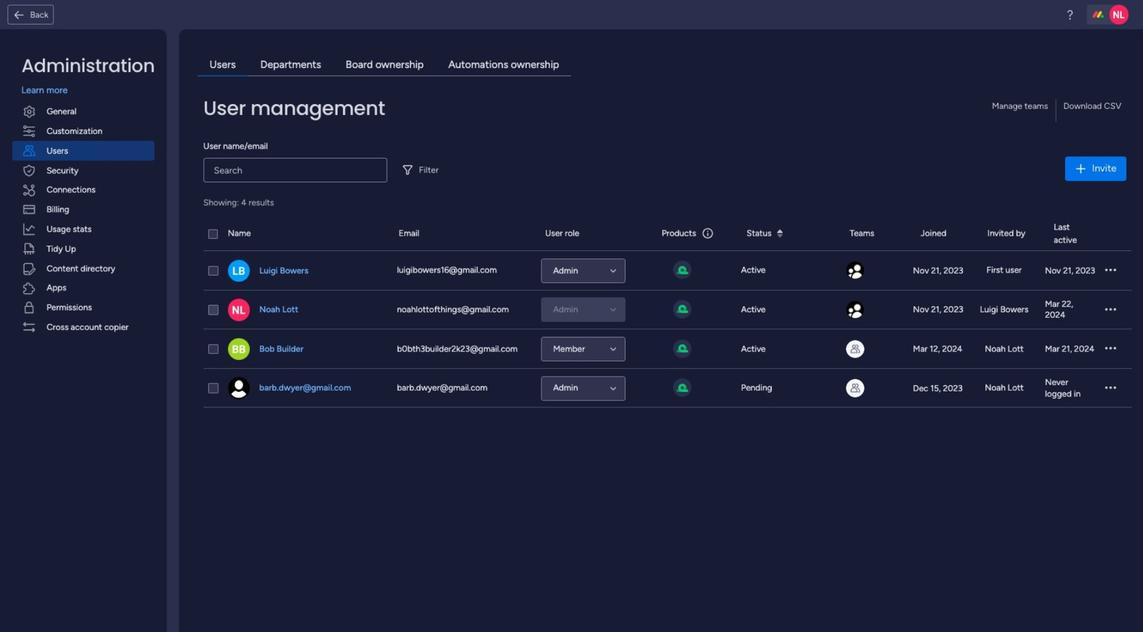 Task type: describe. For each thing, give the bounding box(es) containing it.
help image
[[1065, 9, 1077, 21]]

4 row from the top
[[204, 330, 1132, 369]]

add or edit team image for the 'v2 ellipsis' image related to luigi bowers "icon"
[[847, 262, 865, 280]]

bob builder image
[[228, 339, 250, 361]]

5 row from the top
[[204, 369, 1132, 409]]

noah lott image
[[1110, 5, 1130, 25]]

add or edit team image for the 'v2 ellipsis' image associated with noah lott icon on the left of the page
[[847, 301, 865, 320]]

1 row from the top
[[204, 217, 1132, 252]]

noah lott image
[[228, 299, 250, 321]]

v2 ellipsis image for noah lott icon on the left of the page
[[1106, 305, 1117, 316]]

v2 ellipsis image for luigi bowers "icon"
[[1106, 265, 1117, 277]]



Task type: locate. For each thing, give the bounding box(es) containing it.
3 v2 ellipsis image from the top
[[1106, 344, 1117, 356]]

v2 ellipsis image for barb.dwyer@gmail.com icon
[[1106, 383, 1117, 395]]

1 add or edit team image from the top
[[847, 262, 865, 280]]

4 v2 ellipsis image from the top
[[1106, 383, 1117, 395]]

0 vertical spatial add or edit team image
[[847, 262, 865, 280]]

add or edit team image
[[847, 262, 865, 280], [847, 301, 865, 320]]

1 vertical spatial add or edit team image
[[847, 301, 865, 320]]

0 vertical spatial add or edit team image
[[847, 341, 865, 359]]

back to workspace image
[[13, 9, 25, 21]]

2 row from the top
[[204, 252, 1132, 291]]

1 v2 ellipsis image from the top
[[1106, 265, 1117, 277]]

luigi bowers image
[[228, 260, 250, 282]]

v2 ellipsis image
[[1106, 265, 1117, 277], [1106, 305, 1117, 316], [1106, 344, 1117, 356], [1106, 383, 1117, 395]]

2 add or edit team image from the top
[[847, 380, 865, 398]]

3 row from the top
[[204, 291, 1132, 330]]

1 vertical spatial add or edit team image
[[847, 380, 865, 398]]

Search text field
[[204, 158, 387, 182]]

add or edit team image for the 'v2 ellipsis' image for bob builder image
[[847, 341, 865, 359]]

row
[[204, 217, 1132, 252], [204, 252, 1132, 291], [204, 291, 1132, 330], [204, 330, 1132, 369], [204, 369, 1132, 409]]

add or edit team image for the 'v2 ellipsis' image for barb.dwyer@gmail.com icon
[[847, 380, 865, 398]]

row group
[[204, 252, 1132, 409]]

add or edit team image
[[847, 341, 865, 359], [847, 380, 865, 398]]

barb.dwyer@gmail.com image
[[228, 378, 250, 400]]

2 add or edit team image from the top
[[847, 301, 865, 320]]

v2 ellipsis image for bob builder image
[[1106, 344, 1117, 356]]

2 v2 ellipsis image from the top
[[1106, 305, 1117, 316]]

1 add or edit team image from the top
[[847, 341, 865, 359]]

grid
[[204, 217, 1132, 621]]



Task type: vqa. For each thing, say whether or not it's contained in the screenshot.
v2 search ICON
no



